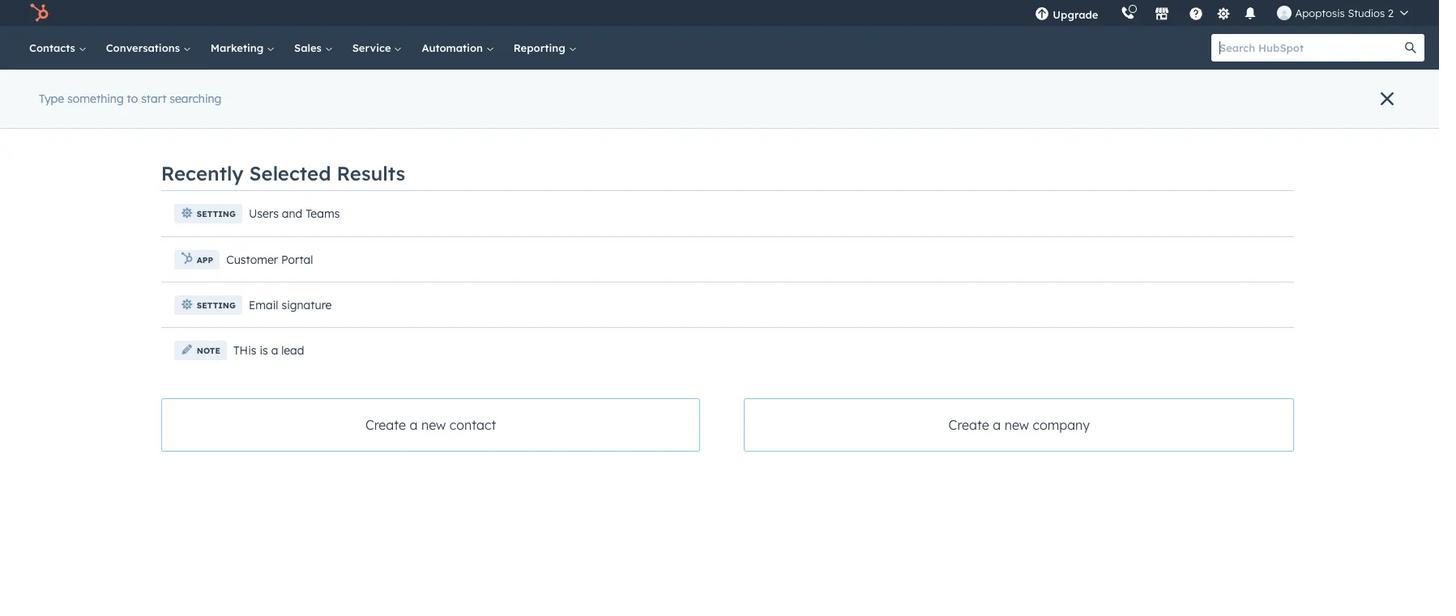 Task type: locate. For each thing, give the bounding box(es) containing it.
1 vertical spatial team
[[597, 304, 625, 319]]

organized
[[628, 304, 681, 319]]

apoptosis studios 2 button
[[1268, 0, 1418, 26]]

contacts
[[29, 41, 78, 54]]

team right "up"
[[597, 268, 638, 289]]

automation link
[[412, 26, 504, 70]]

downloads
[[95, 435, 155, 450]]

calling icon button
[[1115, 2, 1142, 24]]

2 team from the top
[[597, 304, 625, 319]]

0 vertical spatial team
[[597, 268, 638, 289]]

navigation
[[236, 86, 395, 126]]

settings
[[26, 139, 92, 159]]

user
[[853, 304, 876, 319]]

marketplaces image
[[1155, 7, 1170, 22]]

team for up
[[597, 268, 638, 289]]

apoptosis studios 2
[[1296, 6, 1394, 19]]

conversations
[[106, 41, 183, 54]]

1 team from the top
[[597, 268, 638, 289]]

to
[[579, 323, 590, 338]]

marketing
[[211, 41, 267, 54]]

search button
[[1397, 34, 1425, 62]]

has
[[879, 304, 898, 319]]

menu item
[[1110, 0, 1113, 26]]

help image
[[1189, 7, 1204, 22]]

and
[[685, 304, 705, 319]]

2
[[1388, 6, 1394, 19]]

the
[[593, 323, 611, 338]]

settings image
[[1217, 7, 1231, 21]]

automation
[[422, 41, 486, 54]]

service
[[352, 41, 394, 54]]

access
[[540, 323, 576, 338]]

account setup element
[[16, 310, 169, 550]]

Search search field
[[1056, 152, 1267, 184]]

studios
[[1348, 6, 1385, 19]]

reporting
[[514, 41, 569, 54]]

team
[[597, 268, 638, 289], [597, 304, 625, 319]]

reporting link
[[504, 26, 586, 70]]

calling icon image
[[1121, 6, 1136, 21]]

marketplace downloads
[[26, 435, 155, 450]]

team inside keep your team organized and efficient by ensuring every user has access to the right assets.
[[597, 304, 625, 319]]

menu
[[1024, 0, 1420, 26]]

your
[[570, 304, 594, 319]]

apoptosis
[[1296, 6, 1345, 19]]

team up the
[[597, 304, 625, 319]]

every
[[821, 304, 850, 319]]

dashboard link
[[0, 86, 100, 118]]

conversations link
[[96, 26, 201, 70]]

marketplaces button
[[1146, 0, 1180, 26]]



Task type: vqa. For each thing, say whether or not it's contained in the screenshot.
top Learn
no



Task type: describe. For each thing, give the bounding box(es) containing it.
tara schultz image
[[1278, 6, 1292, 20]]

set up team permissions
[[540, 268, 740, 289]]

upgrade image
[[1035, 7, 1050, 22]]

notifications image
[[1244, 7, 1258, 22]]

ensuring
[[772, 304, 818, 319]]

permissions
[[643, 268, 740, 289]]

dashboard
[[27, 94, 89, 109]]

up
[[571, 268, 592, 289]]

set
[[540, 268, 566, 289]]

search image
[[1405, 42, 1417, 53]]

keep your team organized and efficient by ensuring every user has access to the right assets.
[[540, 304, 898, 338]]

marketplace
[[26, 435, 92, 450]]

marketing link
[[201, 26, 285, 70]]

right
[[614, 323, 639, 338]]

notifications button
[[1237, 0, 1265, 26]]

settings link
[[1214, 4, 1234, 21]]

keep
[[540, 304, 567, 319]]

menu containing apoptosis studios 2
[[1024, 0, 1420, 26]]

assets.
[[642, 323, 679, 338]]

sales
[[294, 41, 325, 54]]

Search HubSpot search field
[[1212, 34, 1410, 62]]

marketplace downloads link
[[16, 427, 169, 458]]

service link
[[343, 26, 412, 70]]

by
[[756, 304, 769, 319]]

upgrade
[[1053, 8, 1099, 21]]

sales link
[[285, 26, 343, 70]]

team for your
[[597, 304, 625, 319]]

hubspot link
[[19, 3, 61, 23]]

help button
[[1183, 0, 1210, 26]]

hubspot image
[[29, 3, 49, 23]]

contacts link
[[19, 26, 96, 70]]

efficient
[[708, 304, 752, 319]]



